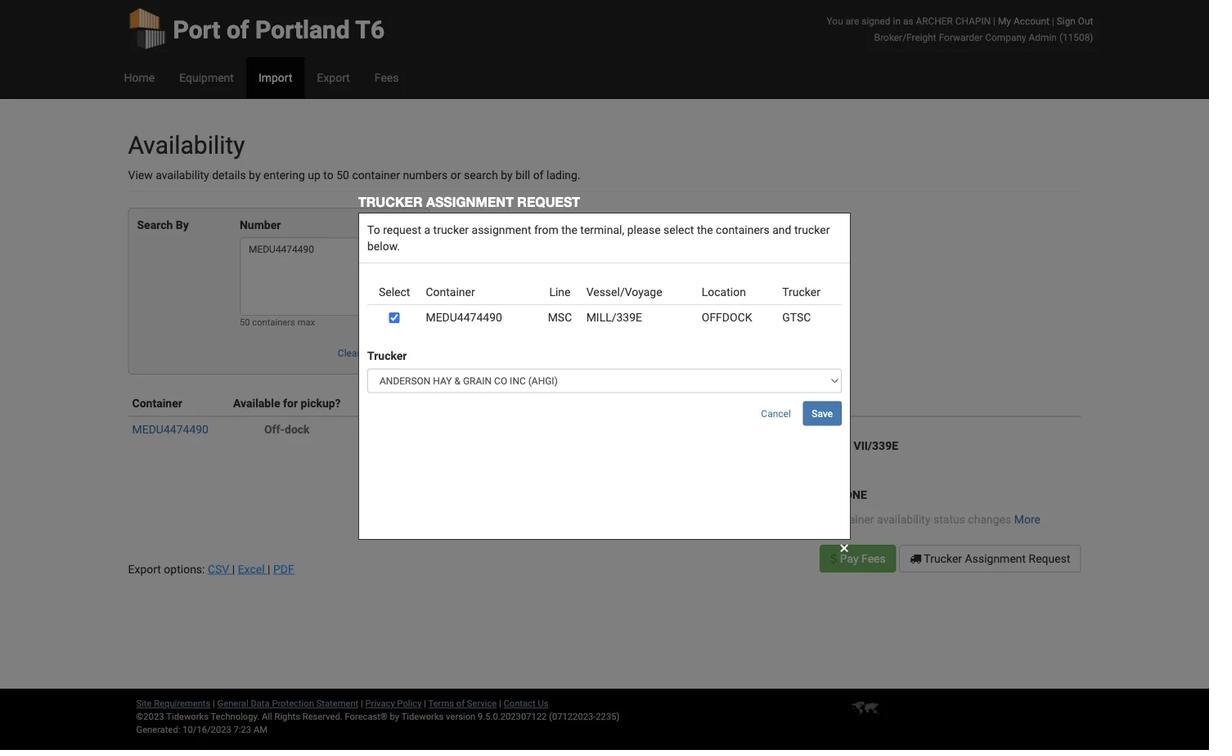 Task type: locate. For each thing, give the bounding box(es) containing it.
options:
[[164, 563, 205, 576]]

0 horizontal spatial availability
[[156, 168, 209, 182]]

1 horizontal spatial request
[[1029, 552, 1071, 566]]

number
[[240, 218, 281, 232]]

1 vertical spatial 50
[[240, 317, 250, 328]]

t6
[[356, 15, 385, 44]]

bill
[[516, 168, 531, 182]]

export
[[128, 563, 161, 576]]

0 vertical spatial of
[[227, 15, 249, 44]]

1 horizontal spatial assignment
[[965, 552, 1026, 566]]

0 vertical spatial 50
[[337, 168, 349, 182]]

1 vertical spatial search
[[381, 348, 412, 359]]

assignment
[[426, 194, 514, 210], [965, 552, 1026, 566]]

availability up truck icon
[[877, 513, 931, 526]]

availability down availability
[[156, 168, 209, 182]]

of up version
[[457, 699, 465, 709]]

site
[[136, 699, 152, 709]]

you are signed in as archer chapin | my account | sign out broker/freight forwarder company admin (11508)
[[827, 15, 1094, 43]]

show list image
[[408, 220, 420, 231]]

my account link
[[998, 15, 1050, 27]]

of right port
[[227, 15, 249, 44]]

privacy
[[365, 699, 395, 709]]

0 horizontal spatial by
[[249, 168, 261, 182]]

2 vertical spatial of
[[457, 699, 465, 709]]

additional
[[730, 397, 783, 410]]

assignment down changes
[[965, 552, 1026, 566]]

port of portland t6
[[173, 15, 385, 44]]

1 horizontal spatial trucker assignment request
[[922, 552, 1071, 566]]

0 vertical spatial search
[[137, 218, 173, 232]]

me
[[778, 513, 794, 526]]

lading.
[[547, 168, 581, 182]]

Number text field
[[240, 237, 421, 316]]

are
[[846, 15, 860, 27]]

0 vertical spatial request
[[518, 194, 580, 210]]

protection
[[272, 699, 314, 709]]

technology.
[[211, 712, 260, 722]]

by right details
[[249, 168, 261, 182]]

by
[[249, 168, 261, 182], [501, 168, 513, 182], [390, 712, 399, 722]]

out
[[1079, 15, 1094, 27]]

search
[[137, 218, 173, 232], [381, 348, 412, 359]]

available
[[233, 397, 280, 410]]

1 vertical spatial availability
[[877, 513, 931, 526]]

0 horizontal spatial 50
[[240, 317, 250, 328]]

1 horizontal spatial availability
[[877, 513, 931, 526]]

1 vertical spatial trucker assignment request
[[922, 552, 1071, 566]]

| left my in the top of the page
[[994, 15, 996, 27]]

container down none
[[827, 513, 875, 526]]

port
[[173, 15, 221, 44]]

email me when container availability status changes more
[[746, 513, 1041, 526]]

tideworks
[[402, 712, 444, 722]]

usd image
[[831, 553, 837, 564]]

of right 'bill'
[[533, 168, 544, 182]]

50 right to
[[337, 168, 349, 182]]

medu4474490
[[132, 423, 209, 436]]

trucker up show list image
[[358, 194, 423, 210]]

7:23
[[234, 725, 251, 735]]

1 vertical spatial of
[[533, 168, 544, 182]]

0 vertical spatial container
[[352, 168, 400, 182]]

1 horizontal spatial trucker
[[924, 552, 963, 566]]

container right to
[[352, 168, 400, 182]]

off-dock
[[264, 423, 310, 436]]

search
[[464, 168, 498, 182]]

1 horizontal spatial container
[[827, 513, 875, 526]]

view
[[128, 168, 153, 182]]

rights
[[275, 712, 300, 722]]

forwarder
[[939, 32, 983, 43]]

available for pickup?
[[233, 397, 341, 410]]

search inside button
[[381, 348, 412, 359]]

data
[[251, 699, 270, 709]]

max
[[298, 317, 315, 328]]

1 horizontal spatial by
[[390, 712, 399, 722]]

contact
[[504, 699, 536, 709]]

1 horizontal spatial of
[[457, 699, 465, 709]]

1 vertical spatial assignment
[[965, 552, 1026, 566]]

statement
[[316, 699, 359, 709]]

|
[[994, 15, 996, 27], [1052, 15, 1055, 27], [232, 563, 235, 576], [268, 563, 270, 576], [213, 699, 215, 709], [361, 699, 363, 709], [424, 699, 426, 709], [499, 699, 502, 709]]

trucker assignment request down changes
[[922, 552, 1071, 566]]

container
[[352, 168, 400, 182], [827, 513, 875, 526]]

0 vertical spatial availability
[[156, 168, 209, 182]]

assignment down search
[[426, 194, 514, 210]]

by left 'bill'
[[501, 168, 513, 182]]

search for search by
[[137, 218, 173, 232]]

trucker assignment request button
[[900, 545, 1082, 573]]

50 containers max
[[240, 317, 315, 328]]

version
[[446, 712, 476, 722]]

request inside button
[[1029, 552, 1071, 566]]

request down more
[[1029, 552, 1071, 566]]

search left by
[[137, 218, 173, 232]]

request down lading.
[[518, 194, 580, 210]]

you
[[827, 15, 844, 27]]

vii/339e
[[854, 439, 899, 453]]

details
[[212, 168, 246, 182]]

1 vertical spatial request
[[1029, 552, 1071, 566]]

privacy policy link
[[365, 699, 422, 709]]

pickup?
[[301, 397, 341, 410]]

50 left "containers"
[[240, 317, 250, 328]]

0 horizontal spatial request
[[518, 194, 580, 210]]

0 horizontal spatial search
[[137, 218, 173, 232]]

1 vertical spatial trucker
[[924, 552, 963, 566]]

sign out link
[[1057, 15, 1094, 27]]

| up forecast®
[[361, 699, 363, 709]]

containers
[[252, 317, 295, 328]]

0 horizontal spatial container
[[352, 168, 400, 182]]

up
[[308, 168, 321, 182]]

0 horizontal spatial trucker assignment request
[[358, 194, 580, 210]]

| left sign
[[1052, 15, 1055, 27]]

search for search
[[381, 348, 412, 359]]

1 horizontal spatial search
[[381, 348, 412, 359]]

email
[[746, 513, 775, 526]]

trucker assignment request
[[358, 194, 580, 210], [922, 552, 1071, 566]]

site requirements link
[[136, 699, 211, 709]]

0 horizontal spatial assignment
[[426, 194, 514, 210]]

0 horizontal spatial trucker
[[358, 194, 423, 210]]

availability
[[156, 168, 209, 182], [877, 513, 931, 526]]

trucker assignment request down search
[[358, 194, 580, 210]]

pdf
[[273, 563, 294, 576]]

| up tideworks
[[424, 699, 426, 709]]

excel
[[238, 563, 265, 576]]

0 vertical spatial assignment
[[426, 194, 514, 210]]

csv link
[[208, 563, 232, 576]]

sign
[[1057, 15, 1076, 27]]

search right clear button
[[381, 348, 412, 359]]

clear
[[338, 348, 361, 359]]

by down privacy policy link
[[390, 712, 399, 722]]

1 horizontal spatial 50
[[337, 168, 349, 182]]

trucker right truck icon
[[924, 552, 963, 566]]

for
[[283, 397, 298, 410]]

request
[[518, 194, 580, 210], [1029, 552, 1071, 566]]

requirements
[[154, 699, 211, 709]]



Task type: vqa. For each thing, say whether or not it's contained in the screenshot.
Terms of Service 'link' at the left bottom
yes



Task type: describe. For each thing, give the bounding box(es) containing it.
signed
[[862, 15, 891, 27]]

by
[[176, 218, 189, 232]]

truck image
[[910, 553, 922, 564]]

broker/freight
[[875, 32, 937, 43]]

excel link
[[238, 563, 268, 576]]

entering
[[264, 168, 305, 182]]

more
[[1015, 513, 1041, 526]]

service
[[467, 699, 497, 709]]

status
[[934, 513, 966, 526]]

in
[[893, 15, 901, 27]]

my
[[998, 15, 1012, 27]]

terms of service link
[[428, 699, 497, 709]]

when
[[797, 513, 824, 526]]

medu4474490 link
[[132, 423, 209, 436]]

0 vertical spatial trucker
[[358, 194, 423, 210]]

offdock
[[780, 423, 831, 436]]

account
[[1014, 15, 1050, 27]]

trucker inside button
[[924, 552, 963, 566]]

(07122023-
[[549, 712, 596, 722]]

us
[[538, 699, 549, 709]]

(11508)
[[1060, 32, 1094, 43]]

trucker assignment request inside button
[[922, 552, 1071, 566]]

0 horizontal spatial of
[[227, 15, 249, 44]]

assignment inside button
[[965, 552, 1026, 566]]

port of portland t6 link
[[128, 0, 385, 57]]

generated:
[[136, 725, 180, 735]]

to
[[324, 168, 334, 182]]

10/16/2023
[[183, 725, 231, 735]]

forecast®
[[345, 712, 388, 722]]

by inside site requirements | general data protection statement | privacy policy | terms of service | contact us ©2023 tideworks technology. all rights reserved. forecast® by tideworks version 9.5.0.202307122 (07122023-2235) generated: 10/16/2023 7:23 am
[[390, 712, 399, 722]]

archer
[[916, 15, 953, 27]]

as
[[904, 15, 914, 27]]

1 vertical spatial container
[[827, 513, 875, 526]]

information
[[786, 397, 846, 410]]

| left "general"
[[213, 699, 215, 709]]

reserved.
[[303, 712, 343, 722]]

9.5.0.202307122
[[478, 712, 547, 722]]

admin
[[1029, 32, 1057, 43]]

clear button
[[329, 341, 370, 366]]

| right csv on the bottom left
[[232, 563, 235, 576]]

contact us link
[[504, 699, 549, 709]]

search by
[[137, 218, 189, 232]]

2235)
[[596, 712, 620, 722]]

general data protection statement link
[[217, 699, 359, 709]]

none
[[837, 488, 867, 502]]

more link
[[1015, 513, 1041, 526]]

offdock msc illinois vii/339e
[[778, 423, 899, 453]]

illinois
[[806, 439, 851, 453]]

dock
[[285, 423, 310, 436]]

company
[[986, 32, 1027, 43]]

of inside site requirements | general data protection statement | privacy policy | terms of service | contact us ©2023 tideworks technology. all rights reserved. forecast® by tideworks version 9.5.0.202307122 (07122023-2235) generated: 10/16/2023 7:23 am
[[457, 699, 465, 709]]

©2023 tideworks
[[136, 712, 209, 722]]

2 horizontal spatial by
[[501, 168, 513, 182]]

or
[[451, 168, 461, 182]]

pay fees
[[837, 552, 886, 566]]

0 vertical spatial trucker assignment request
[[358, 194, 580, 210]]

policy
[[397, 699, 422, 709]]

msc
[[778, 439, 803, 453]]

| left pdf link
[[268, 563, 270, 576]]

search button
[[372, 341, 421, 366]]

container
[[132, 397, 182, 410]]

additional information
[[730, 397, 846, 410]]

2 horizontal spatial of
[[533, 168, 544, 182]]

pay
[[840, 552, 859, 566]]

export options: csv | excel | pdf
[[128, 563, 294, 576]]

all
[[262, 712, 272, 722]]

pay fees button
[[820, 545, 897, 573]]

portland
[[255, 15, 350, 44]]

| up 9.5.0.202307122
[[499, 699, 502, 709]]

pdf link
[[273, 563, 294, 576]]

general
[[217, 699, 249, 709]]

changes
[[969, 513, 1012, 526]]

am
[[254, 725, 268, 735]]

numbers
[[403, 168, 448, 182]]

off-
[[264, 423, 285, 436]]

site requirements | general data protection statement | privacy policy | terms of service | contact us ©2023 tideworks technology. all rights reserved. forecast® by tideworks version 9.5.0.202307122 (07122023-2235) generated: 10/16/2023 7:23 am
[[136, 699, 620, 735]]

fees
[[862, 552, 886, 566]]

csv
[[208, 563, 229, 576]]

chapin
[[956, 15, 991, 27]]



